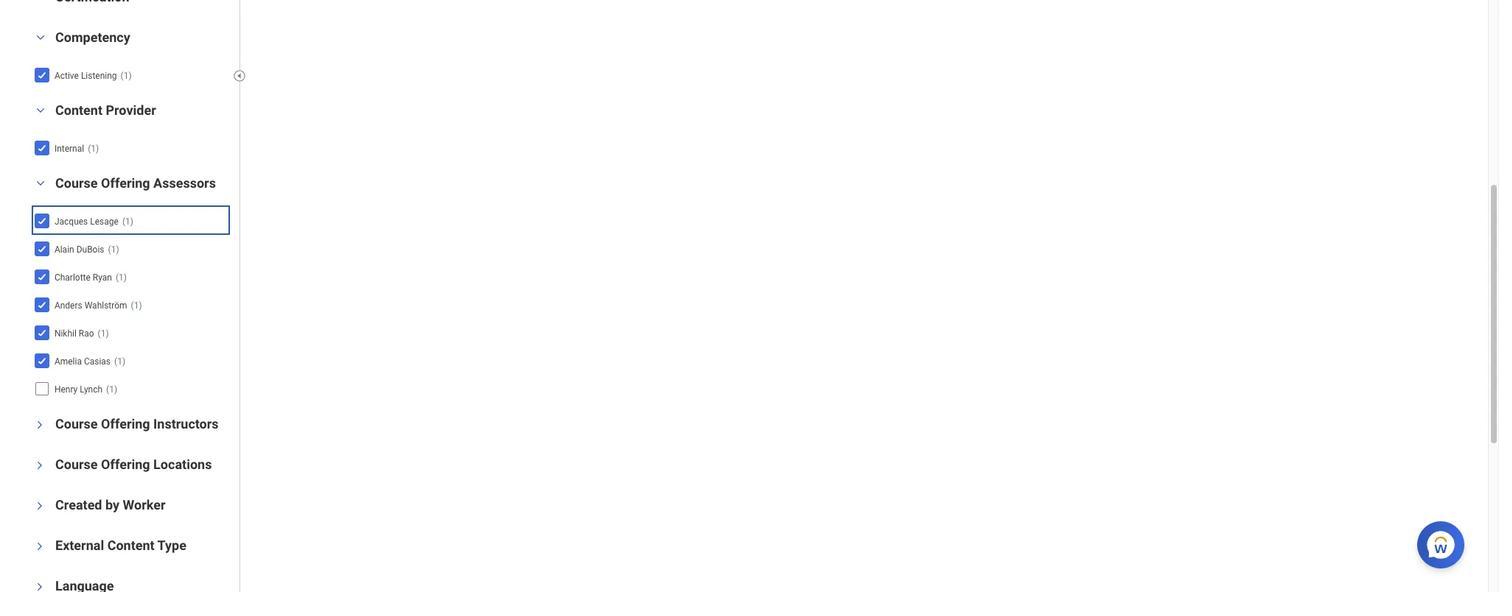 Task type: describe. For each thing, give the bounding box(es) containing it.
type
[[158, 538, 186, 554]]

charlotte ryan
[[54, 273, 112, 283]]

rao
[[79, 329, 94, 339]]

check small image for nikhil rao
[[33, 324, 51, 342]]

nikhil rao
[[54, 329, 94, 339]]

lesage
[[90, 217, 119, 227]]

amelia
[[54, 357, 82, 367]]

course offering assessors
[[55, 175, 216, 191]]

(1) for active listening
[[121, 71, 132, 81]]

dubois
[[76, 245, 104, 255]]

course offering instructors button
[[55, 416, 219, 432]]

course for course offering locations
[[55, 457, 98, 473]]

amelia casias
[[54, 357, 111, 367]]

active listening
[[54, 71, 117, 81]]

henry
[[54, 385, 78, 395]]

offering for assessors
[[101, 175, 150, 191]]

locations
[[153, 457, 212, 473]]

chevron down image for created by worker
[[35, 498, 45, 515]]

external
[[55, 538, 104, 554]]

content provider button
[[55, 102, 156, 118]]

created by worker button
[[55, 498, 166, 513]]

(1) for alain dubois
[[108, 245, 119, 255]]

anders
[[54, 301, 82, 311]]

(1) for amelia casias
[[114, 357, 125, 367]]

instructors
[[153, 416, 219, 432]]

created
[[55, 498, 102, 513]]

course offering assessors group
[[29, 175, 232, 405]]

chevron down image for course offering locations
[[35, 457, 45, 475]]

lynch
[[80, 385, 103, 395]]

provider
[[106, 102, 156, 118]]

content provider group
[[29, 102, 232, 164]]

chevron down image for course offering assessors
[[32, 178, 49, 189]]

(1) for nikhil rao
[[98, 329, 109, 339]]

check small image for charlotte ryan
[[33, 268, 51, 286]]

(1) for anders wahlström
[[131, 301, 142, 311]]

charlotte
[[54, 273, 91, 283]]

jacques
[[54, 217, 88, 227]]

by
[[105, 498, 120, 513]]

external content type
[[55, 538, 186, 554]]

course offering locations button
[[55, 457, 212, 473]]



Task type: vqa. For each thing, say whether or not it's contained in the screenshot.
19th Usd from the bottom
no



Task type: locate. For each thing, give the bounding box(es) containing it.
offering for locations
[[101, 457, 150, 473]]

check small image left nikhil
[[33, 324, 51, 342]]

(1) for henry lynch
[[106, 385, 117, 395]]

course offering instructors
[[55, 416, 219, 432]]

active
[[54, 71, 79, 81]]

1 course from the top
[[55, 175, 98, 191]]

content
[[55, 102, 103, 118], [107, 538, 155, 554]]

(1) right lesage
[[122, 217, 133, 227]]

1 horizontal spatial content
[[107, 538, 155, 554]]

0 vertical spatial content
[[55, 102, 103, 118]]

check small image left internal on the top left of page
[[33, 139, 51, 157]]

1 offering from the top
[[101, 175, 150, 191]]

2 offering from the top
[[101, 416, 150, 432]]

worker
[[123, 498, 166, 513]]

1 vertical spatial content
[[107, 538, 155, 554]]

2 course from the top
[[55, 416, 98, 432]]

offering for instructors
[[101, 416, 150, 432]]

external content type button
[[55, 538, 186, 554]]

check small image for amelia casias
[[33, 352, 51, 370]]

chevron down image inside competency group
[[32, 32, 49, 43]]

check small image left jacques
[[33, 212, 51, 230]]

0 vertical spatial check small image
[[33, 66, 51, 84]]

check small image left active
[[33, 66, 51, 84]]

chevron down image for content provider
[[32, 105, 49, 116]]

(1) right internal on the top left of page
[[88, 144, 99, 154]]

course for course offering instructors
[[55, 416, 98, 432]]

offering up course offering locations
[[101, 416, 150, 432]]

(1) right dubois
[[108, 245, 119, 255]]

(1)
[[121, 71, 132, 81], [88, 144, 99, 154], [122, 217, 133, 227], [108, 245, 119, 255], [116, 273, 127, 283], [131, 301, 142, 311], [98, 329, 109, 339], [114, 357, 125, 367], [106, 385, 117, 395]]

internal
[[54, 144, 84, 154]]

(1) inside competency group
[[121, 71, 132, 81]]

jacques lesage
[[54, 217, 119, 227]]

offering up lesage
[[101, 175, 150, 191]]

competency button
[[55, 29, 130, 45]]

casias
[[84, 357, 111, 367]]

course down henry lynch
[[55, 416, 98, 432]]

(1) right casias
[[114, 357, 125, 367]]

nikhil
[[54, 329, 77, 339]]

henry lynch
[[54, 385, 103, 395]]

course offering locations
[[55, 457, 212, 473]]

anders wahlström
[[54, 301, 127, 311]]

check small image for active listening
[[33, 66, 51, 84]]

0 horizontal spatial content
[[55, 102, 103, 118]]

(1) inside content provider group
[[88, 144, 99, 154]]

2 check small image from the top
[[33, 240, 51, 258]]

check small image for jacques lesage
[[33, 212, 51, 230]]

1 check small image from the top
[[33, 139, 51, 157]]

(1) right 'listening'
[[121, 71, 132, 81]]

3 check small image from the top
[[33, 268, 51, 286]]

chevron down image for external content type
[[35, 538, 45, 556]]

offering
[[101, 175, 150, 191], [101, 416, 150, 432], [101, 457, 150, 473]]

content inside group
[[55, 102, 103, 118]]

created by worker
[[55, 498, 166, 513]]

(1) right wahlström on the bottom left of the page
[[131, 301, 142, 311]]

(1) right lynch
[[106, 385, 117, 395]]

2 vertical spatial check small image
[[33, 324, 51, 342]]

check small image left the amelia at the left bottom of the page
[[33, 352, 51, 370]]

assessors
[[153, 175, 216, 191]]

competency
[[55, 29, 130, 45]]

course offering assessors button
[[55, 175, 216, 191]]

chevron down image
[[32, 32, 49, 43], [32, 105, 49, 116], [35, 457, 45, 475], [35, 579, 45, 593]]

competency group
[[29, 29, 232, 91]]

(1) for charlotte ryan
[[116, 273, 127, 283]]

content provider
[[55, 102, 156, 118]]

1 vertical spatial check small image
[[33, 240, 51, 258]]

1 vertical spatial offering
[[101, 416, 150, 432]]

5 check small image from the top
[[33, 352, 51, 370]]

check small image
[[33, 66, 51, 84], [33, 240, 51, 258], [33, 324, 51, 342]]

content left type
[[107, 538, 155, 554]]

3 offering from the top
[[101, 457, 150, 473]]

check small image left charlotte
[[33, 268, 51, 286]]

0 vertical spatial offering
[[101, 175, 150, 191]]

chevron down image
[[32, 178, 49, 189], [35, 416, 45, 434], [35, 498, 45, 515], [35, 538, 45, 556]]

2 vertical spatial course
[[55, 457, 98, 473]]

3 course from the top
[[55, 457, 98, 473]]

(1) right rao
[[98, 329, 109, 339]]

chevron down image for competency
[[32, 32, 49, 43]]

2 vertical spatial offering
[[101, 457, 150, 473]]

check small image inside competency group
[[33, 66, 51, 84]]

2 check small image from the top
[[33, 212, 51, 230]]

listening
[[81, 71, 117, 81]]

(1) right ryan
[[116, 273, 127, 283]]

1 vertical spatial course
[[55, 416, 98, 432]]

(1) for jacques lesage
[[122, 217, 133, 227]]

(1) for internal
[[88, 144, 99, 154]]

chevron down image inside content provider group
[[32, 105, 49, 116]]

check small image left alain
[[33, 240, 51, 258]]

offering inside group
[[101, 175, 150, 191]]

course down internal on the top left of page
[[55, 175, 98, 191]]

content down active listening
[[55, 102, 103, 118]]

3 check small image from the top
[[33, 324, 51, 342]]

course
[[55, 175, 98, 191], [55, 416, 98, 432], [55, 457, 98, 473]]

course for course offering assessors
[[55, 175, 98, 191]]

chevron down image for course offering instructors
[[35, 416, 45, 434]]

wahlström
[[85, 301, 127, 311]]

course inside course offering assessors group
[[55, 175, 98, 191]]

0 vertical spatial course
[[55, 175, 98, 191]]

alain dubois
[[54, 245, 104, 255]]

check small image left anders
[[33, 296, 51, 314]]

alain
[[54, 245, 74, 255]]

offering down course offering instructors button
[[101, 457, 150, 473]]

chevron down image inside course offering assessors group
[[32, 178, 49, 189]]

ryan
[[93, 273, 112, 283]]

course up created
[[55, 457, 98, 473]]

4 check small image from the top
[[33, 296, 51, 314]]

course offering assessors tree
[[33, 209, 227, 402]]

check small image for internal
[[33, 139, 51, 157]]

check small image for alain dubois
[[33, 240, 51, 258]]

check small image
[[33, 139, 51, 157], [33, 212, 51, 230], [33, 268, 51, 286], [33, 296, 51, 314], [33, 352, 51, 370]]

1 check small image from the top
[[33, 66, 51, 84]]

check small image for anders wahlström
[[33, 296, 51, 314]]



